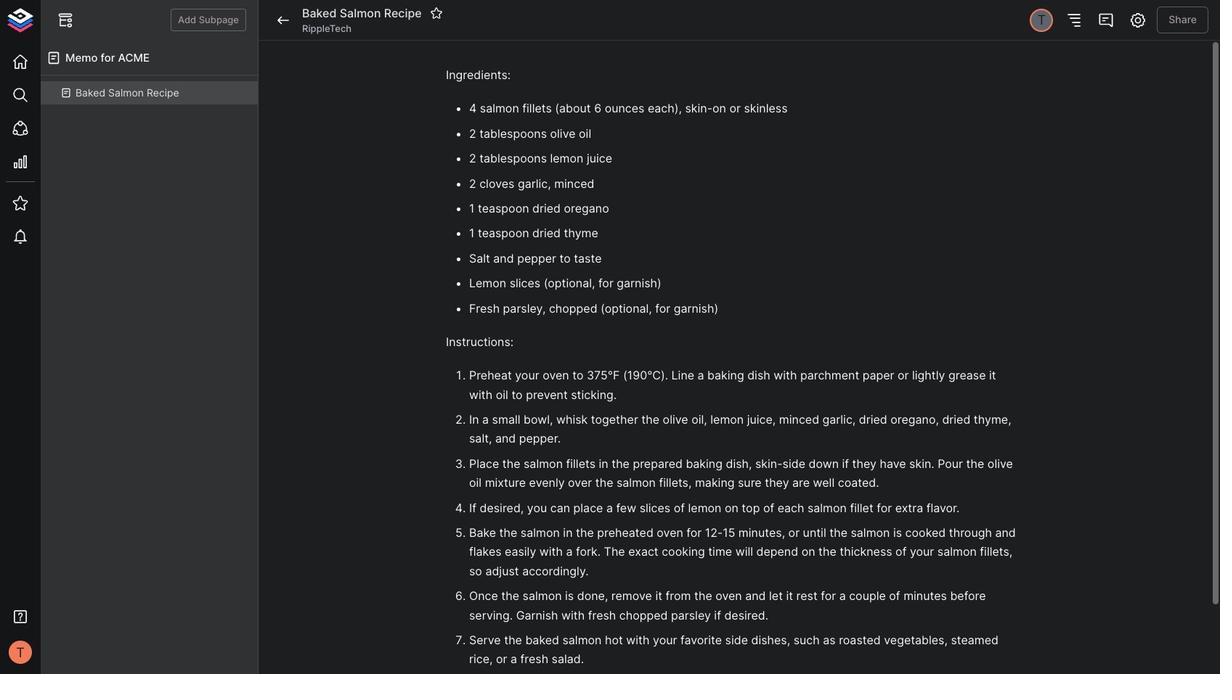 Task type: describe. For each thing, give the bounding box(es) containing it.
hide wiki image
[[57, 11, 74, 29]]

settings image
[[1130, 11, 1147, 29]]

table of contents image
[[1066, 11, 1083, 29]]



Task type: locate. For each thing, give the bounding box(es) containing it.
comments image
[[1098, 11, 1115, 29]]

go back image
[[275, 11, 292, 29]]

favorite image
[[430, 7, 443, 20]]



Task type: vqa. For each thing, say whether or not it's contained in the screenshot.
Collaborators within Button
no



